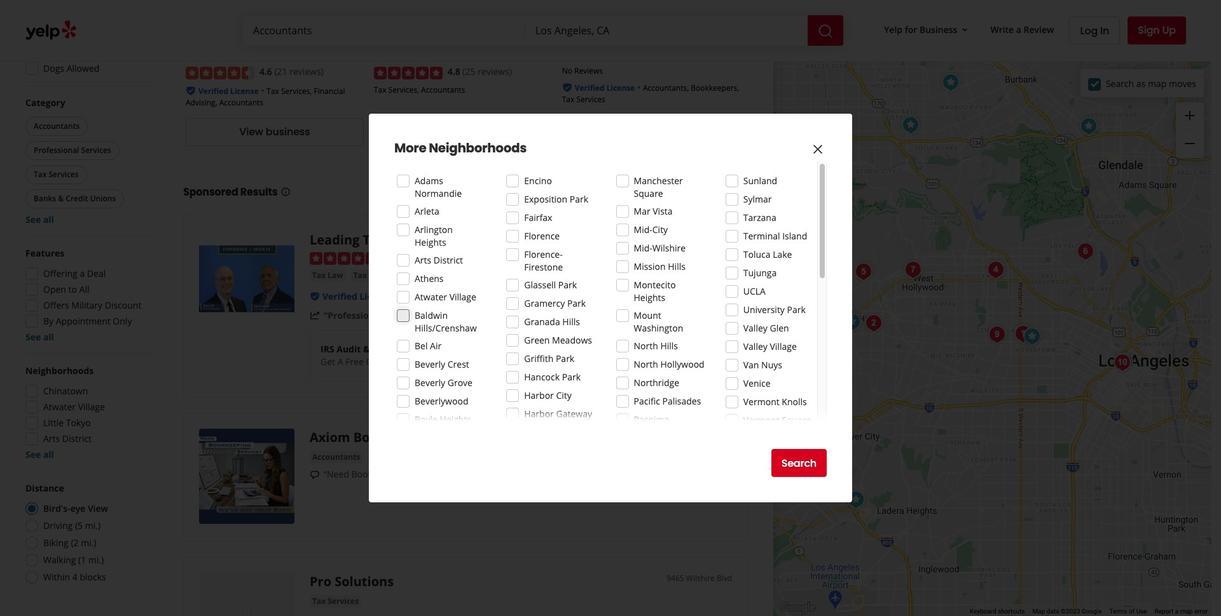 Task type: locate. For each thing, give the bounding box(es) containing it.
for down outdoor seating
[[68, 31, 80, 43]]

mi.) for driving (5 mi.)
[[85, 520, 101, 532]]

group inside irs audit & debt help get a free quote from leading tax group read more
[[470, 356, 497, 368]]

service?
[[408, 469, 440, 481]]

16 verified v2 image down no
[[562, 83, 572, 93]]

0 vertical spatial hills
[[668, 261, 686, 273]]

search inside 'button'
[[782, 456, 817, 471]]

tax down "4.6"
[[267, 86, 279, 97]]

tax down no
[[562, 94, 575, 105]]

category
[[25, 97, 65, 109]]

tax up grove
[[453, 356, 468, 368]]

0 horizontal spatial verified license button
[[198, 84, 259, 97]]

exposition
[[524, 193, 567, 205]]

license up -
[[360, 291, 393, 303]]

0 horizontal spatial 16 verified v2 image
[[310, 292, 320, 302]]

0 vertical spatial consultations
[[604, 17, 656, 28]]

1 beverly from the top
[[415, 359, 445, 371]]

business
[[266, 125, 310, 139], [573, 290, 609, 302]]

2 vertical spatial mi.)
[[88, 555, 104, 567]]

1 vertical spatial beverly
[[415, 377, 445, 389]]

see all for chinatown
[[25, 449, 54, 461]]

district inside group
[[62, 433, 92, 445]]

0 horizontal spatial map
[[1148, 77, 1167, 89]]

irs
[[321, 344, 334, 356]]

harbor down hancock
[[524, 390, 554, 402]]

log in link
[[1070, 17, 1120, 45]]

0 horizontal spatial arts district
[[43, 433, 92, 445]]

for for $120
[[228, 17, 239, 28]]

2 see all from the top
[[25, 331, 54, 343]]

tax services link down pro
[[310, 596, 361, 609]]

tax down pro
[[312, 597, 326, 608]]

all down the by
[[43, 331, 54, 343]]

services down (42
[[369, 270, 400, 281]]

3 see all button from the top
[[25, 449, 54, 461]]

village down glen
[[770, 341, 797, 353]]

square inside "manchester square"
[[634, 188, 663, 200]]

1 horizontal spatial tax services
[[353, 270, 400, 281]]

2 associates from the left
[[627, 46, 680, 60]]

16 verified v2 image
[[562, 83, 572, 93], [310, 292, 320, 302]]

harbor for harbor gateway
[[524, 408, 554, 420]]

1 horizontal spatial group
[[470, 356, 497, 368]]

mid- down 'mar' at the top right of page
[[634, 224, 652, 236]]

leading inside irs audit & debt help get a free quote from leading tax group read more
[[418, 356, 451, 368]]

group containing neighborhoods
[[22, 365, 158, 462]]

2 see all button from the top
[[25, 331, 54, 343]]

2 horizontal spatial verified license button
[[575, 82, 635, 94]]

see all for offering a deal
[[25, 331, 54, 343]]

atwater up baldwin
[[415, 291, 447, 303]]

cpa
[[582, 46, 602, 60]]

1 see from the top
[[25, 214, 41, 226]]

deal
[[261, 17, 278, 28], [87, 268, 106, 280]]

1 vertical spatial map
[[1180, 609, 1193, 616]]

tax services button for tax law link
[[351, 270, 402, 283]]

verified license button down 4.6 star rating image
[[198, 84, 259, 97]]

park down griffith park
[[562, 371, 581, 384]]

0 vertical spatial city
[[652, 224, 668, 236]]

1 horizontal spatial atwater
[[415, 291, 447, 303]]

rgn accountancy group image
[[851, 259, 876, 285]]

verified for psl cpa and associates
[[575, 83, 605, 94]]

heights inside arlington heights
[[415, 237, 446, 249]]

group
[[23, 97, 158, 226], [1176, 102, 1204, 158], [22, 247, 158, 344], [22, 365, 158, 462]]

banks
[[34, 193, 56, 204]]

0 horizontal spatial services,
[[281, 86, 312, 97]]

verified license button down reviews
[[575, 82, 635, 94]]

la tax services image
[[900, 257, 926, 283]]

verified up advising,
[[198, 86, 228, 97]]

walking (1 mi.)
[[43, 555, 104, 567]]

business up 4.8
[[418, 46, 463, 60]]

services down reviews
[[577, 94, 605, 105]]

valley for valley glen
[[743, 322, 768, 335]]

arts right (42
[[415, 254, 431, 267]]

1 vertical spatial harbor
[[524, 408, 554, 420]]

0 vertical spatial search
[[1106, 77, 1134, 89]]

a inside group
[[80, 268, 85, 280]]

free consultations link
[[562, 0, 740, 38]]

free consultations up users
[[421, 290, 497, 302]]

0 vertical spatial tax services button
[[25, 165, 87, 184]]

heights for montecito heights
[[634, 292, 665, 304]]

tax services button down (42
[[351, 270, 402, 283]]

hills up meadows
[[562, 316, 580, 328]]

license down psl cpa and associates no reviews
[[607, 83, 635, 94]]

atwater
[[415, 291, 447, 303], [43, 401, 76, 413]]

axiom books link
[[310, 429, 392, 447]]

psl cpa and associates image
[[1019, 324, 1045, 350]]

0 vertical spatial map
[[1148, 77, 1167, 89]]

0 vertical spatial wilshire
[[652, 242, 686, 254]]

0 horizontal spatial atwater village
[[43, 401, 105, 413]]

toluca lake
[[743, 249, 792, 261]]

years
[[538, 290, 560, 302]]

park up glen
[[787, 304, 806, 316]]

0 horizontal spatial search
[[782, 456, 817, 471]]

mi.) right (1
[[88, 555, 104, 567]]

1 vertical spatial city
[[556, 390, 572, 402]]

mar vista
[[634, 205, 673, 218]]

accountants down 4.6 star rating image
[[219, 97, 263, 108]]

1 vertical spatial deal
[[87, 268, 106, 280]]

arts for arlington heights
[[415, 254, 431, 267]]

atwater inside more neighborhoods dialog
[[415, 291, 447, 303]]

2 horizontal spatial for
[[905, 23, 917, 35]]

0 vertical spatial atwater
[[415, 291, 447, 303]]

more neighborhoods dialog
[[0, 0, 1221, 617]]

arts down little
[[43, 433, 60, 445]]

arts district for tokyo
[[43, 433, 92, 445]]

tax services link for tax law link
[[351, 270, 402, 283]]

1 north from the top
[[634, 340, 658, 352]]

2 vermont from the top
[[743, 415, 780, 427]]

northridge
[[634, 377, 679, 389]]

heights inside "montecito heights"
[[634, 292, 665, 304]]

business
[[920, 23, 958, 35], [418, 46, 463, 60]]

mi.) right (5
[[85, 520, 101, 532]]

0 vertical spatial accountants button
[[25, 117, 88, 136]]

map for error
[[1180, 609, 1193, 616]]

0 horizontal spatial village
[[78, 401, 105, 413]]

get
[[321, 356, 335, 368]]

0 horizontal spatial tax services
[[34, 169, 79, 180]]

services down professional
[[49, 169, 79, 180]]

business right years
[[573, 290, 609, 302]]

park down green meadows
[[556, 353, 574, 365]]

0 horizontal spatial atwater
[[43, 401, 76, 413]]

valley for valley village
[[743, 341, 768, 353]]

2 horizontal spatial reviews)
[[478, 66, 512, 78]]

free consultations
[[585, 17, 656, 28], [421, 290, 497, 302]]

associates inside psl cpa and associates no reviews
[[627, 46, 680, 60]]

verified license down reviews
[[575, 83, 635, 94]]

arts district inside group
[[43, 433, 92, 445]]

north
[[634, 340, 658, 352], [634, 359, 658, 371]]

accountants button inside group
[[25, 117, 88, 136]]

1 horizontal spatial arts
[[415, 254, 431, 267]]

0 vertical spatial heights
[[415, 237, 446, 249]]

1 horizontal spatial consultations
[[604, 17, 656, 28]]

0 horizontal spatial view
[[88, 503, 108, 515]]

mid-wilshire
[[634, 242, 686, 254]]

1 vertical spatial axiom books image
[[199, 429, 294, 525]]

tax services link down (42
[[351, 270, 402, 283]]

0 vertical spatial to
[[68, 284, 77, 296]]

reviews) up athens
[[414, 252, 448, 264]]

heights
[[415, 237, 446, 249], [634, 292, 665, 304], [440, 414, 471, 426]]

1 vertical spatial consultations
[[442, 290, 497, 302]]

harbor for harbor city
[[524, 390, 554, 402]]

group up (42
[[389, 231, 428, 249]]

search down vermont square
[[782, 456, 817, 471]]

atwater up little
[[43, 401, 76, 413]]

group right crest
[[470, 356, 497, 368]]

heights down montecito
[[634, 292, 665, 304]]

0 horizontal spatial reviews)
[[290, 66, 324, 78]]

see for chinatown
[[25, 449, 41, 461]]

responds in about 3 hours
[[414, 151, 511, 162]]

to left the all
[[68, 284, 77, 296]]

business inside button
[[920, 23, 958, 35]]

tax up 5 star rating image
[[363, 231, 385, 249]]

for inside button
[[905, 23, 917, 35]]

search for search
[[782, 456, 817, 471]]

1 valley from the top
[[743, 322, 768, 335]]

1 vertical spatial arts
[[43, 433, 60, 445]]

map data ©2023 google
[[1033, 609, 1102, 616]]

0 horizontal spatial accountants button
[[25, 117, 88, 136]]

wilshire down corporate center pasadena
[[652, 242, 686, 254]]

mi.) right (2
[[81, 537, 96, 550]]

1 vertical spatial arts district
[[43, 433, 92, 445]]

1 mid- from the top
[[634, 224, 652, 236]]

for right yelp at the top of page
[[905, 23, 917, 35]]

map right as
[[1148, 77, 1167, 89]]

tax services button for pro solutions link
[[310, 596, 361, 609]]

0 horizontal spatial neighborhoods
[[25, 365, 94, 377]]

accountants button
[[25, 117, 88, 136], [310, 452, 363, 464]]

pinnacle tax services image
[[1110, 350, 1135, 376]]

beverly for beverly grove
[[415, 377, 445, 389]]

deal right $120
[[261, 17, 278, 28]]

heights down beverlywood
[[440, 414, 471, 426]]

1 horizontal spatial map
[[1180, 609, 1193, 616]]

van nuys
[[743, 359, 782, 371]]

1 horizontal spatial services,
[[388, 84, 419, 95]]

2 harbor from the top
[[524, 408, 554, 420]]

1 horizontal spatial accountants button
[[310, 452, 363, 464]]

free down athens
[[421, 290, 439, 302]]

associates down free consultations link
[[627, 46, 680, 60]]

0 vertical spatial all
[[43, 214, 54, 226]]

bird's-eye view
[[43, 503, 108, 515]]

& up 4.6 star rating image
[[218, 46, 226, 60]]

shael b. jacobson, cpa,  a.p.c. image
[[843, 488, 869, 513]]

9465
[[667, 574, 684, 585]]

all
[[43, 214, 54, 226], [43, 331, 54, 343], [43, 449, 54, 461]]

0 horizontal spatial for
[[68, 31, 80, 43]]

city for harbor city
[[556, 390, 572, 402]]

within
[[43, 572, 70, 584]]

0 horizontal spatial verified
[[198, 86, 228, 97]]

palisades
[[662, 396, 701, 408]]

for
[[228, 17, 239, 28], [905, 23, 917, 35], [68, 31, 80, 43]]

leading tax group image
[[199, 231, 294, 327]]

a right report at right bottom
[[1175, 609, 1179, 616]]

4.8 (25 reviews)
[[448, 66, 512, 78]]

walking
[[43, 555, 76, 567]]

3 see all from the top
[[25, 449, 54, 461]]

district for tokyo
[[62, 433, 92, 445]]

verified down reviews
[[575, 83, 605, 94]]

None search field
[[243, 15, 846, 46]]

0 horizontal spatial to
[[68, 284, 77, 296]]

as
[[1137, 77, 1146, 89]]

view down the tax services, financial advising, accountants
[[239, 125, 263, 139]]

tax services, accountants
[[374, 84, 465, 95]]

2 see from the top
[[25, 331, 41, 343]]

2 horizontal spatial &
[[363, 344, 370, 356]]

offers military discount
[[43, 300, 141, 312]]

1 horizontal spatial search
[[1106, 77, 1134, 89]]

verified license down 4.6 star rating image
[[198, 86, 259, 97]]

tax services down professional
[[34, 169, 79, 180]]

arts inside more neighborhoods dialog
[[415, 254, 431, 267]]

2 all from the top
[[43, 331, 54, 343]]

1 horizontal spatial neighborhoods
[[429, 139, 527, 157]]

data
[[1047, 609, 1059, 616]]

0 vertical spatial tax services link
[[351, 270, 402, 283]]

1 horizontal spatial for
[[228, 17, 239, 28]]

0 vertical spatial free
[[585, 17, 602, 28]]

to left 2
[[437, 310, 445, 322]]

a right request
[[448, 125, 454, 139]]

vermont
[[743, 396, 780, 408], [743, 415, 780, 427]]

glen
[[770, 322, 789, 335]]

zoom out image
[[1182, 136, 1198, 152]]

0 vertical spatial see
[[25, 214, 41, 226]]

audit
[[337, 344, 361, 356]]

see
[[25, 214, 41, 226], [25, 331, 41, 343], [25, 449, 41, 461]]

according
[[394, 310, 435, 322]]

offering a deal
[[43, 268, 106, 280]]

business left 16 chevron down v2 image
[[920, 23, 958, 35]]

keyboard
[[970, 609, 996, 616]]

1 vertical spatial atwater
[[43, 401, 76, 413]]

16 chevron down v2 image
[[960, 25, 970, 35]]

2 vertical spatial tax services button
[[310, 596, 361, 609]]

1 associates from the left
[[228, 46, 282, 60]]

2 valley from the top
[[743, 341, 768, 353]]

north for north hills
[[634, 340, 658, 352]]

wilshire left blvd on the right bottom of the page
[[686, 574, 715, 585]]

verified license
[[575, 83, 635, 94], [198, 86, 259, 97], [322, 291, 393, 303]]

2 vertical spatial heights
[[440, 414, 471, 426]]

3 all from the top
[[43, 449, 54, 461]]

accountants, bookkeepers, tax services
[[562, 83, 739, 105]]

arts inside group
[[43, 433, 60, 445]]

1 vertical spatial vermont
[[743, 415, 780, 427]]

leading down air
[[418, 356, 451, 368]]

driving
[[43, 520, 73, 532]]

beverly up beverlywood
[[415, 377, 445, 389]]

a inside button
[[448, 125, 454, 139]]

accountants button up "need
[[310, 452, 363, 464]]

valley village
[[743, 341, 797, 353]]

business down the tax services, financial advising, accountants
[[266, 125, 310, 139]]

tax services link for pro solutions link
[[310, 596, 361, 609]]

group containing features
[[22, 247, 158, 344]]

see all button up distance on the bottom left of page
[[25, 449, 54, 461]]

1 horizontal spatial village
[[449, 291, 476, 303]]

a for request
[[448, 125, 454, 139]]

good for kids
[[43, 31, 100, 43]]

16 free consultation v2 image
[[408, 291, 419, 301]]

16 years in business v2 image
[[513, 291, 523, 301]]

tax inside group
[[34, 169, 47, 180]]

exposition park
[[524, 193, 588, 205]]

free down audit
[[345, 356, 364, 368]]

0 horizontal spatial consultations
[[442, 290, 497, 302]]

mid- for city
[[634, 224, 652, 236]]

1 vermont from the top
[[743, 396, 780, 408]]

reviews) down management
[[478, 66, 512, 78]]

for for business
[[905, 23, 917, 35]]

for for kids
[[68, 31, 80, 43]]

(25
[[463, 66, 475, 78]]

arts district inside more neighborhoods dialog
[[415, 254, 463, 267]]

license
[[607, 83, 635, 94], [230, 86, 259, 97], [360, 291, 393, 303]]

2 horizontal spatial free
[[585, 17, 602, 28]]

verified license button up "professional"
[[322, 291, 393, 303]]

1 vertical spatial business
[[573, 290, 609, 302]]

0 vertical spatial north
[[634, 340, 658, 352]]

a
[[338, 356, 343, 368]]

option group
[[22, 483, 158, 588]]

2 mid- from the top
[[634, 242, 652, 254]]

& inside banks & credit unions button
[[58, 193, 64, 204]]

services inside accountants, bookkeepers, tax services
[[577, 94, 605, 105]]

sponsored results
[[183, 185, 278, 200]]

2 north from the top
[[634, 359, 658, 371]]

heights down arlington
[[415, 237, 446, 249]]

consultation
[[457, 125, 521, 139]]

2 horizontal spatial verified license
[[575, 83, 635, 94]]

verified license for psl cpa and associates
[[575, 83, 635, 94]]

terminal island
[[743, 230, 807, 242]]

services, down 4.8 star rating image
[[388, 84, 419, 95]]

0 vertical spatial business
[[920, 23, 958, 35]]

1 horizontal spatial business
[[573, 290, 609, 302]]

free right the 16 free consultations v2 "icon" at the top left of page
[[585, 17, 602, 28]]

verified license up "professional"
[[322, 291, 393, 303]]

pro solutions image
[[839, 309, 865, 335]]

1 vertical spatial tax services button
[[351, 270, 402, 283]]

wilshire for mid-
[[652, 242, 686, 254]]

verified license button
[[575, 82, 635, 94], [198, 84, 259, 97], [322, 291, 393, 303]]

see all button for chinatown
[[25, 449, 54, 461]]

leading up 5 star rating image
[[310, 231, 360, 249]]

accountants inside the axiom books accountants
[[312, 452, 360, 463]]

deal up the all
[[87, 268, 106, 280]]

see all down the by
[[25, 331, 54, 343]]

search for search as map moves
[[1106, 77, 1134, 89]]

0 horizontal spatial square
[[634, 188, 663, 200]]

manchester square
[[634, 175, 683, 200]]

0 vertical spatial arts district
[[415, 254, 463, 267]]

0 horizontal spatial deal
[[87, 268, 106, 280]]

district
[[434, 254, 463, 267], [62, 433, 92, 445]]

0 horizontal spatial free
[[345, 356, 364, 368]]

license down 4.6 star rating image
[[230, 86, 259, 97]]

tax inside the pro solutions tax services
[[312, 597, 326, 608]]

0 vertical spatial arts
[[415, 254, 431, 267]]

responds
[[414, 151, 449, 162]]

vermont down venice
[[743, 396, 780, 408]]

0 horizontal spatial associates
[[228, 46, 282, 60]]

consultations up users
[[442, 290, 497, 302]]

2 vertical spatial village
[[78, 401, 105, 413]]

atwater village up 2
[[415, 291, 476, 303]]

village up users
[[449, 291, 476, 303]]

beverlywood
[[415, 396, 468, 408]]

village
[[449, 291, 476, 303], [770, 341, 797, 353], [78, 401, 105, 413]]

0 vertical spatial vermont
[[743, 396, 780, 408]]

services, inside the tax services, financial advising, accountants
[[281, 86, 312, 97]]

district inside more neighborhoods dialog
[[434, 254, 463, 267]]

3 see from the top
[[25, 449, 41, 461]]

advising,
[[186, 97, 217, 108]]

hours
[[489, 151, 511, 162]]

arts district down little tokyo
[[43, 433, 92, 445]]

keyboard shortcuts button
[[970, 608, 1025, 617]]

accountants up professional
[[34, 121, 80, 132]]

services inside "professional services" button
[[81, 145, 111, 156]]

1 vertical spatial to
[[437, 310, 445, 322]]

2
[[448, 310, 453, 322]]

square for vermont square
[[782, 415, 811, 427]]

park for hancock park
[[562, 371, 581, 384]]

0 vertical spatial see all
[[25, 214, 54, 226]]

2 beverly from the top
[[415, 377, 445, 389]]

deal inside $100 for $120 deal link
[[261, 17, 278, 28]]

2 vertical spatial see all button
[[25, 449, 54, 461]]

& left debt
[[363, 344, 370, 356]]

tax services button down pro
[[310, 596, 361, 609]]

bookkeepers,
[[691, 83, 739, 94]]

bird's-
[[43, 503, 70, 515]]

services down pro solutions link
[[328, 597, 359, 608]]

1 vertical spatial see all button
[[25, 331, 54, 343]]

1 all from the top
[[43, 214, 54, 226]]

reviews) down cpas
[[290, 66, 324, 78]]

for right $100
[[228, 17, 239, 28]]

1 horizontal spatial associates
[[627, 46, 680, 60]]

village up the tokyo
[[78, 401, 105, 413]]

mi.) for walking (1 mi.)
[[88, 555, 104, 567]]

4.8 star rating image
[[374, 67, 443, 79]]

reviews) for garelick business management
[[478, 66, 512, 78]]

1 vertical spatial valley
[[743, 341, 768, 353]]

hills for mission hills
[[668, 261, 686, 273]]

-
[[389, 310, 392, 322]]

tax services link
[[351, 270, 402, 283], [310, 596, 361, 609]]

0 horizontal spatial district
[[62, 433, 92, 445]]

garelick business management
[[374, 46, 533, 60]]

report a map error link
[[1155, 609, 1208, 616]]

1 horizontal spatial district
[[434, 254, 463, 267]]

griffith
[[524, 353, 554, 365]]

in left about in the top left of the page
[[451, 151, 458, 162]]

wilshire inside more neighborhoods dialog
[[652, 242, 686, 254]]

free consultations up psl cpa and associates link
[[585, 17, 656, 28]]

axiom books image
[[898, 112, 923, 138], [199, 429, 294, 525]]

district for heights
[[434, 254, 463, 267]]

meadows
[[552, 335, 592, 347]]

1 horizontal spatial in
[[563, 290, 571, 302]]

district up athens
[[434, 254, 463, 267]]

village inside group
[[78, 401, 105, 413]]

good
[[43, 31, 66, 43]]

2 horizontal spatial village
[[770, 341, 797, 353]]

search image
[[818, 23, 833, 39]]

1 vertical spatial group
[[470, 356, 497, 368]]

2 horizontal spatial verified
[[575, 83, 605, 94]]

more neighborhoods
[[394, 139, 527, 157]]

got
[[470, 469, 483, 481]]

info icon image
[[613, 290, 623, 300], [613, 290, 623, 300]]

1 vertical spatial mid-
[[634, 242, 652, 254]]

banks & credit unions button
[[25, 190, 124, 209]]

north down washington
[[634, 340, 658, 352]]

atwater village up the tokyo
[[43, 401, 105, 413]]

16 trending v2 image
[[310, 311, 320, 321]]

a right write
[[1016, 23, 1021, 35]]

1 vertical spatial see
[[25, 331, 41, 343]]

1 vertical spatial north
[[634, 359, 658, 371]]

square for manchester square
[[634, 188, 663, 200]]

1 harbor from the top
[[524, 390, 554, 402]]

a
[[1016, 23, 1021, 35], [448, 125, 454, 139], [80, 268, 85, 280], [1175, 609, 1179, 616]]

0 horizontal spatial group
[[389, 231, 428, 249]]

park right years
[[567, 298, 586, 310]]

distance
[[25, 483, 64, 495]]

beverly down bel air
[[415, 359, 445, 371]]

see all up distance on the bottom left of page
[[25, 449, 54, 461]]

valley down university
[[743, 322, 768, 335]]

athens
[[415, 273, 444, 285]]



Task type: vqa. For each thing, say whether or not it's contained in the screenshot.
fast…"
no



Task type: describe. For each thing, give the bounding box(es) containing it.
outdoor seating
[[43, 15, 112, 27]]

reviews) for jarrar & associates cpas
[[290, 66, 324, 78]]

and
[[605, 46, 624, 60]]

& inside irs audit & debt help get a free quote from leading tax group read more
[[363, 344, 370, 356]]

university
[[743, 304, 785, 316]]

terms of use link
[[1110, 609, 1147, 616]]

blvd
[[717, 574, 732, 585]]

beverly for beverly crest
[[415, 359, 445, 371]]

allowed
[[67, 62, 99, 74]]

harbor city
[[524, 390, 572, 402]]

bel air
[[415, 340, 442, 352]]

venice
[[743, 378, 771, 390]]

license for psl cpa and associates
[[607, 83, 635, 94]]

taxplus image
[[764, 460, 789, 486]]

close image
[[810, 142, 826, 157]]

a for offering
[[80, 268, 85, 280]]

verified license button for psl cpa and associates
[[575, 82, 635, 94]]

(42
[[398, 252, 411, 264]]

report a map error
[[1155, 609, 1208, 616]]

1 horizontal spatial verified
[[322, 291, 357, 303]]

in
[[1100, 23, 1109, 38]]

pro
[[310, 574, 331, 591]]

park for university park
[[787, 304, 806, 316]]

tax inside irs audit & debt help get a free quote from leading tax group read more
[[453, 356, 468, 368]]

report
[[1155, 609, 1174, 616]]

hills for north hills
[[660, 340, 678, 352]]

4.6
[[260, 66, 272, 78]]

16 verified v2 image
[[186, 86, 196, 96]]

jarrar & associates cpas
[[186, 46, 309, 60]]

park for griffith park
[[556, 353, 574, 365]]

google image
[[777, 600, 819, 617]]

julie moran, cpa image
[[938, 70, 963, 95]]

services for "professional services" button
[[81, 145, 111, 156]]

1 see all button from the top
[[25, 214, 54, 226]]

sylmar
[[743, 193, 772, 205]]

0 vertical spatial view
[[239, 125, 263, 139]]

1 vertical spatial village
[[770, 341, 797, 353]]

$120
[[241, 17, 259, 28]]

tax inside the tax services, financial advising, accountants
[[267, 86, 279, 97]]

verified for jarrar & associates cpas
[[198, 86, 228, 97]]

wilshire for 9465
[[686, 574, 715, 585]]

free consultations for 16 free consultation v2 icon at the left top
[[421, 290, 497, 302]]

park for gramercy park
[[567, 298, 586, 310]]

hills for granada hills
[[562, 316, 580, 328]]

toluca
[[743, 249, 771, 261]]

vista
[[653, 205, 673, 218]]

neighborhoods inside dialog
[[429, 139, 527, 157]]

consultations for 16 free consultation v2 icon at the left top
[[442, 290, 497, 302]]

all for chinatown
[[43, 449, 54, 461]]

1 horizontal spatial verified license button
[[322, 291, 393, 303]]

atwater inside group
[[43, 401, 76, 413]]

bel
[[415, 340, 428, 352]]

zoom in image
[[1182, 108, 1198, 123]]

free consultations for the 16 free consultations v2 "icon" at the top left of page
[[585, 17, 656, 28]]

free inside irs audit & debt help get a free quote from leading tax group read more
[[345, 356, 364, 368]]

granada
[[524, 316, 560, 328]]

$100 for $120 deal link
[[186, 0, 364, 38]]

0 vertical spatial village
[[449, 291, 476, 303]]

1 horizontal spatial reviews)
[[414, 252, 448, 264]]

see for offering a deal
[[25, 331, 41, 343]]

5 star rating image
[[310, 253, 378, 265]]

map region
[[710, 0, 1221, 617]]

4.8
[[448, 66, 460, 78]]

books
[[353, 429, 392, 447]]

vermont for vermont square
[[743, 415, 780, 427]]

& for banks
[[58, 193, 64, 204]]

of
[[1129, 609, 1135, 616]]

license for jarrar & associates cpas
[[230, 86, 259, 97]]

map
[[1033, 609, 1045, 616]]

services for tax services button associated with tax law link
[[369, 270, 400, 281]]

beverly crest
[[415, 359, 469, 371]]

error
[[1194, 609, 1208, 616]]

group containing category
[[23, 97, 158, 226]]

glassell
[[524, 279, 556, 291]]

1 vertical spatial accountants button
[[310, 452, 363, 464]]

16 speech v2 image
[[310, 471, 320, 481]]

0 vertical spatial group
[[389, 231, 428, 249]]

griffith park
[[524, 353, 574, 365]]

keyboard shortcuts
[[970, 609, 1025, 616]]

©2023
[[1061, 609, 1080, 616]]

1 vertical spatial 16 verified v2 image
[[310, 292, 320, 302]]

heights for arlington heights
[[415, 237, 446, 249]]

arlington heights
[[415, 224, 453, 249]]

samuel b choi accountancy image
[[1010, 322, 1036, 347]]

all for offering a deal
[[43, 331, 54, 343]]

& for jarrar
[[218, 46, 226, 60]]

1 vertical spatial tax services
[[353, 270, 400, 281]]

0 vertical spatial axiom books image
[[898, 112, 923, 138]]

view business link
[[186, 118, 364, 146]]

pro solutions link
[[310, 574, 394, 591]]

map for moves
[[1148, 77, 1167, 89]]

granada hills
[[524, 316, 580, 328]]

garelick
[[374, 46, 416, 60]]

appointment
[[56, 315, 111, 328]]

help
[[396, 344, 416, 356]]

1 horizontal spatial license
[[360, 291, 393, 303]]

vermont for vermont knolls
[[743, 396, 780, 408]]

kids
[[83, 31, 100, 43]]

chang ryul ji, cpa image
[[1018, 325, 1043, 351]]

free for 16 free consultation v2 icon at the left top
[[421, 290, 439, 302]]

neighborhoods inside group
[[25, 365, 94, 377]]

write a review link
[[986, 18, 1059, 41]]

harbor gateway
[[524, 408, 592, 420]]

accountants link
[[310, 452, 363, 464]]

jarrar & associates cpas link
[[186, 46, 309, 60]]

outdoor
[[43, 15, 79, 27]]

dogs allowed
[[43, 62, 99, 74]]

accountants inside the tax services, financial advising, accountants
[[219, 97, 263, 108]]

wiseman & burke image
[[1076, 114, 1101, 139]]

mid- for wilshire
[[634, 242, 652, 254]]

0 vertical spatial in
[[451, 151, 458, 162]]

hancock
[[524, 371, 560, 384]]

4.6 star rating image
[[186, 67, 254, 79]]

tax left law in the top left of the page
[[312, 270, 326, 281]]

free for the 16 free consultations v2 "icon" at the top left of page
[[585, 17, 602, 28]]

balyan financial services image
[[1073, 239, 1098, 264]]

within 4 blocks
[[43, 572, 106, 584]]

0 horizontal spatial axiom books image
[[199, 429, 294, 525]]

jarrar & associates cpas image
[[833, 301, 858, 326]]

sunland
[[743, 175, 777, 187]]

florence-
[[524, 249, 563, 261]]

services inside the pro solutions tax services
[[328, 597, 359, 608]]

little tokyo
[[43, 417, 91, 429]]

van
[[743, 359, 759, 371]]

view business
[[239, 125, 310, 139]]

1 vertical spatial business
[[418, 46, 463, 60]]

9465 wilshire blvd
[[667, 574, 732, 585]]

1 horizontal spatial to
[[437, 310, 445, 322]]

arts for little tokyo
[[43, 433, 60, 445]]

gateway
[[556, 408, 592, 420]]

0 horizontal spatial business
[[266, 125, 310, 139]]

yelp
[[884, 23, 903, 35]]

atwater village inside more neighborhoods dialog
[[415, 291, 476, 303]]

tax down 5 star rating image
[[353, 270, 367, 281]]

option group containing distance
[[22, 483, 158, 588]]

heights for boyle heights
[[440, 414, 471, 426]]

terms
[[1110, 609, 1127, 616]]

16 info v2 image
[[280, 187, 290, 197]]

financial counseling center image
[[984, 322, 1010, 348]]

users
[[455, 310, 478, 322]]

tax law button
[[310, 270, 346, 283]]

discount
[[105, 300, 141, 312]]

arts district for heights
[[415, 254, 463, 267]]

north for north hollywood
[[634, 359, 658, 371]]

park for exposition park
[[570, 193, 588, 205]]

1 vertical spatial view
[[88, 503, 108, 515]]

services, for accountants
[[388, 84, 419, 95]]

"professional"
[[324, 310, 387, 322]]

center
[[672, 231, 696, 242]]

accountants down 4.8
[[421, 84, 465, 95]]

shortcuts
[[998, 609, 1025, 616]]

4.6 (21 reviews)
[[260, 66, 324, 78]]

1 see all from the top
[[25, 214, 54, 226]]

mi.) for biking (2 mi.)
[[81, 537, 96, 550]]

$100 for $120 deal
[[209, 17, 278, 28]]

mission hills
[[634, 261, 686, 273]]

eye
[[70, 503, 85, 515]]

tax inside accountants, bookkeepers, tax services
[[562, 94, 575, 105]]

alan mehdiani, cpa, tax accountant image
[[861, 311, 886, 336]]

to inside group
[[68, 284, 77, 296]]

leading tax group
[[310, 231, 428, 249]]

request a consultation button
[[374, 118, 552, 146]]

hancock park
[[524, 371, 581, 384]]

yelp for business button
[[879, 18, 975, 41]]

tax down 4.8 star rating image
[[374, 84, 386, 95]]

psl cpa and associates no reviews
[[562, 46, 680, 77]]

glassell park
[[524, 279, 577, 291]]

park for glassell park
[[558, 279, 577, 291]]

taxplus image
[[764, 460, 789, 486]]

salazar income tax services image
[[983, 257, 1008, 283]]

atwater village inside group
[[43, 401, 105, 413]]

pacific
[[634, 396, 660, 408]]

services, for financial
[[281, 86, 312, 97]]

up
[[1162, 23, 1176, 38]]

yelp for business
[[884, 23, 958, 35]]

cpas
[[284, 46, 309, 60]]

a for report
[[1175, 609, 1179, 616]]

city for mid-city
[[652, 224, 668, 236]]

deal inside group
[[87, 268, 106, 280]]

axiom
[[310, 429, 350, 447]]

1 horizontal spatial verified license
[[322, 291, 393, 303]]

verified license button for jarrar & associates cpas
[[198, 84, 259, 97]]

see all button for offering a deal
[[25, 331, 54, 343]]

(1
[[78, 555, 86, 567]]

a for write
[[1016, 23, 1021, 35]]

verified license for jarrar & associates cpas
[[198, 86, 259, 97]]

robert ricco, cpa image
[[1112, 350, 1137, 375]]

4
[[72, 572, 77, 584]]

16 free consultations v2 image
[[572, 18, 582, 28]]

0 horizontal spatial leading
[[310, 231, 360, 249]]

consultations for the 16 free consultations v2 "icon" at the top left of page
[[604, 17, 656, 28]]

ucla
[[743, 286, 766, 298]]

1 horizontal spatial 16 verified v2 image
[[562, 83, 572, 93]]

accountants inside group
[[34, 121, 80, 132]]

blocks
[[80, 572, 106, 584]]

services for the topmost tax services button
[[49, 169, 79, 180]]

baldwin
[[415, 310, 448, 322]]

nuys
[[761, 359, 782, 371]]



